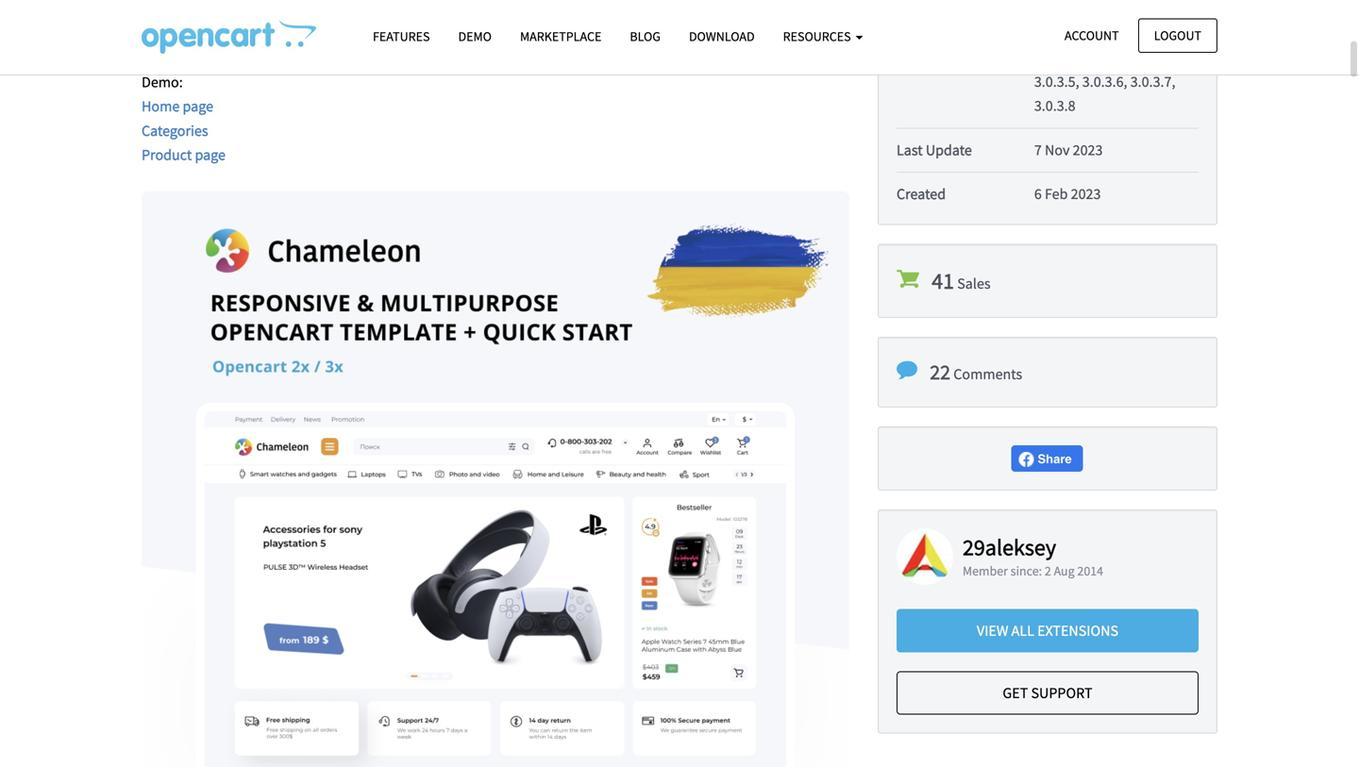 Task type: vqa. For each thing, say whether or not it's contained in the screenshot.
Blog
yes



Task type: describe. For each thing, give the bounding box(es) containing it.
ukrainian
[[404, 25, 465, 43]]

marketplace link
[[506, 20, 616, 53]]

download
[[689, 28, 755, 45]]

demo
[[458, 28, 492, 45]]

clothes,
[[580, 0, 630, 19]]

a
[[194, 25, 202, 43]]

logout link
[[1138, 18, 1218, 53]]

product
[[142, 145, 192, 164]]

2023 for 7 nov 2023
[[1073, 140, 1103, 159]]

0 vertical spatial of
[[404, 0, 417, 19]]

home
[[142, 97, 180, 116]]

product page link
[[142, 145, 226, 164]]

22 comments
[[930, 359, 1023, 385]]

29aleksey member since: 2 aug 2014
[[963, 533, 1104, 580]]

marketplace
[[520, 28, 602, 45]]

translation
[[205, 25, 273, 43]]

7
[[1035, 140, 1042, 159]]

electronics,
[[458, 0, 531, 19]]

there
[[142, 25, 178, 43]]

account
[[1065, 27, 1119, 44]]

opencart - chameleon - responsive & multipurpose template + quick start image
[[142, 20, 316, 54]]

account link
[[1049, 18, 1135, 53]]

0 vertical spatial page
[[183, 97, 213, 116]]

update
[[926, 140, 972, 159]]

comments
[[954, 365, 1023, 384]]

get support
[[1003, 684, 1093, 703]]

blog
[[630, 28, 661, 45]]

categories
[[142, 121, 208, 140]]

cart mini image
[[897, 268, 920, 290]]

get
[[1003, 684, 1028, 703]]

nov
[[1045, 140, 1070, 159]]

download link
[[675, 20, 769, 53]]

the
[[292, 25, 313, 43]]

get support link
[[897, 672, 1199, 715]]

support
[[1031, 684, 1093, 703]]

demo:
[[142, 73, 183, 92]]

aug
[[1054, 563, 1075, 580]]

created
[[897, 184, 946, 203]]

last
[[897, 140, 923, 159]]

home page link
[[142, 97, 213, 116]]

for
[[326, 0, 344, 19]]

logout
[[1154, 27, 1202, 44]]

type
[[373, 0, 401, 19]]

2
[[1045, 563, 1052, 580]]

29aleksey image
[[897, 529, 954, 585]]

41
[[932, 267, 955, 295]]

features link
[[359, 20, 444, 53]]

extensions
[[1038, 622, 1119, 641]]

all
[[1012, 622, 1035, 641]]



Task type: locate. For each thing, give the bounding box(es) containing it.
resources link
[[769, 20, 877, 53]]

2023 right feb
[[1071, 184, 1101, 203]]

into
[[376, 25, 401, 43]]

1 vertical spatial 2023
[[1071, 184, 1101, 203]]

of right type
[[404, 0, 417, 19]]

demo: home page categories product page
[[142, 73, 226, 164]]

sales
[[958, 274, 991, 293]]

template
[[231, 0, 288, 19], [316, 25, 373, 43]]

1 vertical spatial page
[[195, 145, 226, 164]]

demo link
[[444, 20, 506, 53]]

member
[[963, 563, 1008, 580]]

page
[[183, 97, 213, 116], [195, 145, 226, 164]]

6
[[1035, 184, 1042, 203]]

shoes,
[[633, 0, 673, 19]]

0 vertical spatial 2023
[[1073, 140, 1103, 159]]

2023
[[1073, 140, 1103, 159], [1071, 184, 1101, 203]]

versatile
[[174, 0, 228, 19]]

view all extensions link
[[897, 610, 1199, 653]]

1 horizontal spatial template
[[316, 25, 373, 43]]

of left the
[[276, 25, 289, 43]]

jewelry.
[[676, 0, 725, 19]]

template up the translation on the top of page
[[231, 0, 288, 19]]

sports,
[[534, 0, 577, 19]]

1 horizontal spatial of
[[404, 0, 417, 19]]

0 horizontal spatial template
[[231, 0, 288, 19]]

2023 for 6 feb 2023
[[1071, 184, 1101, 203]]

2014
[[1078, 563, 1104, 580]]

29aleksey
[[963, 533, 1057, 562]]

features
[[373, 28, 430, 45]]

22
[[930, 359, 951, 385]]

fast,
[[142, 0, 171, 19]]

page up categories link
[[183, 97, 213, 116]]

great
[[291, 0, 323, 19]]

fast, versatile template great for any type of store: electronics, sports, clothes, shoes, jewelry. there is a translation of the template into ukrainian .
[[142, 0, 725, 43]]

1 vertical spatial template
[[316, 25, 373, 43]]

blog link
[[616, 20, 675, 53]]

feb
[[1045, 184, 1068, 203]]

of
[[404, 0, 417, 19], [276, 25, 289, 43]]

1 vertical spatial of
[[276, 25, 289, 43]]

template down for
[[316, 25, 373, 43]]

comment image
[[897, 360, 918, 381]]

categories link
[[142, 121, 208, 140]]

page down categories at the top left
[[195, 145, 226, 164]]

view
[[977, 622, 1009, 641]]

0 horizontal spatial of
[[276, 25, 289, 43]]

41 sales
[[932, 267, 991, 295]]

.
[[468, 25, 472, 43]]

6 feb 2023
[[1035, 184, 1101, 203]]

since:
[[1011, 563, 1042, 580]]

2023 right nov
[[1073, 140, 1103, 159]]

is
[[181, 25, 191, 43]]

last update
[[897, 140, 972, 159]]

store:
[[420, 0, 455, 19]]

resources
[[783, 28, 854, 45]]

0 vertical spatial template
[[231, 0, 288, 19]]

any
[[347, 0, 370, 19]]

view all extensions
[[977, 622, 1119, 641]]

7 nov 2023
[[1035, 140, 1103, 159]]



